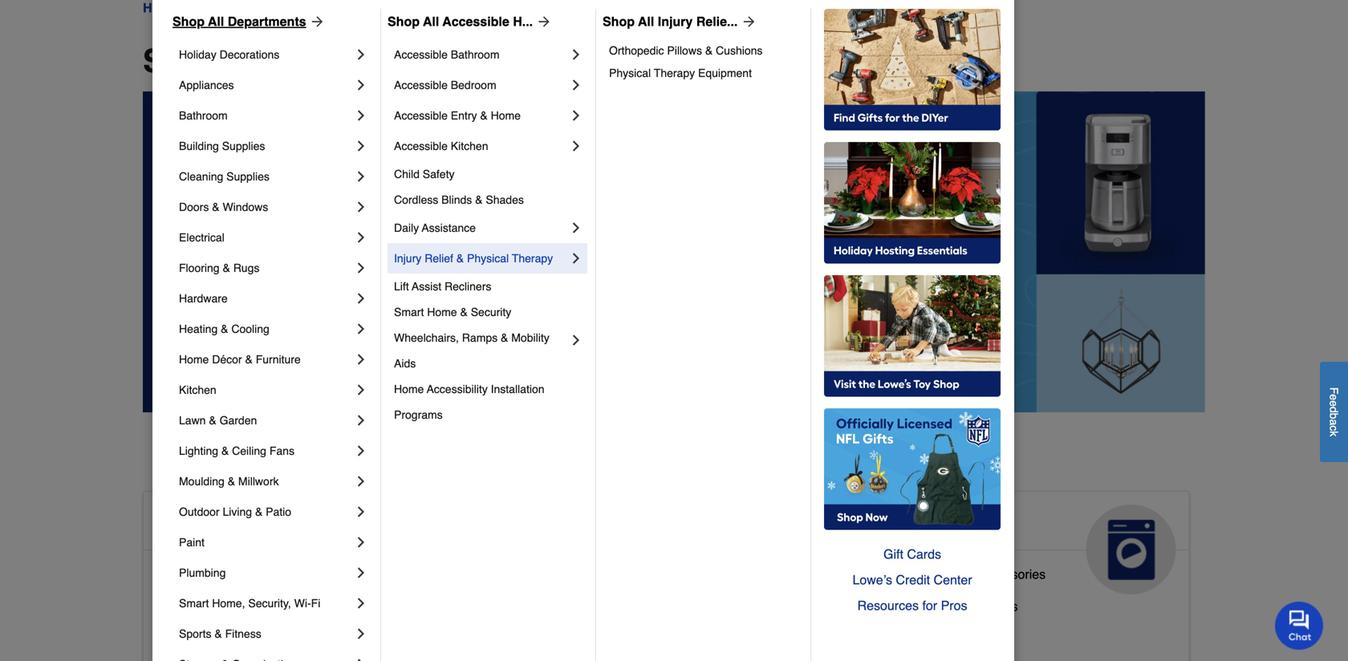 Task type: vqa. For each thing, say whether or not it's contained in the screenshot.
siding
no



Task type: describe. For each thing, give the bounding box(es) containing it.
find gifts for the diyer. image
[[825, 9, 1001, 131]]

1 vertical spatial bathroom
[[179, 109, 228, 122]]

1 horizontal spatial accessible bedroom link
[[394, 70, 568, 100]]

1 horizontal spatial accessible bathroom link
[[394, 39, 568, 70]]

& right parts
[[966, 567, 974, 582]]

chevron right image for flooring & rugs
[[353, 260, 369, 276]]

lawn
[[179, 414, 206, 427]]

home link
[[143, 0, 179, 18]]

child
[[394, 168, 420, 181]]

beverage & wine chillers
[[872, 599, 1019, 614]]

chevron right image for sports & fitness
[[353, 626, 369, 642]]

flooring & rugs link
[[179, 253, 353, 283]]

shop all accessible h...
[[388, 14, 533, 29]]

1 vertical spatial accessible bedroom
[[157, 599, 274, 614]]

supplies for livestock supplies
[[571, 593, 621, 608]]

physical therapy equipment
[[609, 67, 752, 79]]

fi
[[311, 597, 321, 610]]

1 horizontal spatial furniture
[[636, 625, 688, 640]]

home accessibility installation programs link
[[394, 377, 585, 428]]

all for departments
[[208, 14, 224, 29]]

& down recliners
[[460, 306, 468, 319]]

0 horizontal spatial entry
[[222, 631, 252, 646]]

wheelchairs,
[[394, 332, 459, 344]]

1 horizontal spatial kitchen
[[451, 140, 489, 153]]

lawn & garden link
[[179, 405, 353, 436]]

orthopedic pillows & cushions link
[[609, 39, 800, 62]]

supplies for building supplies
[[222, 140, 265, 153]]

chevron right image for accessible bathroom
[[568, 47, 585, 63]]

furniture inside "link"
[[256, 353, 301, 366]]

chevron right image for injury relief & physical therapy
[[568, 251, 585, 267]]

parts
[[932, 567, 962, 582]]

animal & pet care image
[[729, 505, 819, 595]]

paint link
[[179, 528, 353, 558]]

for
[[923, 599, 938, 613]]

outdoor living & patio
[[179, 506, 292, 519]]

child safety
[[394, 168, 455, 181]]

lift
[[394, 280, 409, 293]]

& right "relief"
[[457, 252, 464, 265]]

& down the smart home, security, wi-fi link
[[255, 631, 264, 646]]

resources for pros link
[[825, 593, 1001, 619]]

shop for shop all accessible h...
[[388, 14, 420, 29]]

accessible home image
[[371, 505, 461, 595]]

daily assistance
[[394, 222, 476, 234]]

shop all accessible h... link
[[388, 12, 553, 31]]

smart home, security, wi-fi link
[[179, 589, 353, 619]]

1 vertical spatial kitchen
[[179, 384, 217, 397]]

building
[[179, 140, 219, 153]]

arrow right image
[[533, 14, 553, 30]]

programs
[[394, 409, 443, 422]]

fitness
[[225, 628, 262, 641]]

heating & cooling link
[[179, 314, 353, 344]]

resources for pros
[[858, 599, 968, 613]]

holiday hosting essentials. image
[[825, 142, 1001, 264]]

chevron right image for appliances
[[353, 77, 369, 93]]

appliance parts & accessories
[[872, 567, 1046, 582]]

beverage & wine chillers link
[[872, 596, 1019, 628]]

appliance
[[872, 567, 929, 582]]

cleaning supplies link
[[179, 161, 353, 192]]

lift assist recliners link
[[394, 274, 585, 300]]

lighting
[[179, 445, 218, 458]]

millwork
[[238, 475, 279, 488]]

chevron right image for bathroom
[[353, 108, 369, 124]]

appliance parts & accessories link
[[872, 564, 1046, 596]]

0 horizontal spatial pet
[[514, 625, 534, 640]]

chevron right image for smart home, security, wi-fi
[[353, 596, 369, 612]]

moulding & millwork link
[[179, 467, 353, 497]]

chevron right image for home décor & furniture
[[353, 352, 369, 368]]

& left rugs
[[223, 262, 230, 275]]

doors & windows
[[179, 201, 268, 214]]

wheelchairs, ramps & mobility aids link
[[394, 325, 568, 377]]

pillows
[[668, 44, 703, 57]]

chevron right image for moulding & millwork
[[353, 474, 369, 490]]

beds,
[[537, 625, 570, 640]]

2 vertical spatial bathroom
[[222, 567, 277, 582]]

lowe's credit center link
[[825, 568, 1001, 593]]

credit
[[896, 573, 931, 588]]

chevron right image for cleaning supplies
[[353, 169, 369, 185]]

building supplies link
[[179, 131, 353, 161]]

smart home & security link
[[394, 300, 585, 325]]

cordless blinds & shades
[[394, 194, 524, 206]]

accessible home
[[157, 511, 343, 537]]

chevron right image for lighting & ceiling fans
[[353, 443, 369, 459]]

smart home & security
[[394, 306, 512, 319]]

& inside wheelchairs, ramps & mobility aids
[[501, 332, 509, 344]]

home décor & furniture
[[179, 353, 301, 366]]

chevron right image for accessible entry & home
[[568, 108, 585, 124]]

smart for smart home, security, wi-fi
[[179, 597, 209, 610]]

plumbing link
[[179, 558, 353, 589]]

sports & fitness link
[[179, 619, 353, 650]]

chevron right image for plumbing
[[353, 565, 369, 581]]

shop all departments link
[[173, 12, 326, 31]]

d
[[1328, 407, 1341, 413]]

f
[[1328, 387, 1341, 394]]

home inside "link"
[[179, 353, 209, 366]]

orthopedic
[[609, 44, 664, 57]]

& right houses,
[[624, 625, 633, 640]]

hardware
[[179, 292, 228, 305]]

cleaning supplies
[[179, 170, 270, 183]]

daily
[[394, 222, 419, 234]]

chat invite button image
[[1276, 601, 1325, 650]]

cordless
[[394, 194, 439, 206]]

& right décor
[[245, 353, 253, 366]]

windows
[[223, 201, 268, 214]]

daily assistance link
[[394, 213, 568, 243]]

outdoor
[[179, 506, 220, 519]]

home inside home accessibility installation programs
[[394, 383, 424, 396]]

chevron right image for building supplies
[[353, 138, 369, 154]]

shop all injury relie...
[[603, 14, 738, 29]]

cushions
[[716, 44, 763, 57]]

shop all departments
[[173, 14, 306, 29]]

chevron right image for outdoor living & patio
[[353, 504, 369, 520]]

chevron right image for kitchen
[[353, 382, 369, 398]]

chevron right image for paint
[[353, 535, 369, 551]]

physical inside physical therapy equipment link
[[609, 67, 651, 79]]

& left patio
[[255, 506, 263, 519]]

flooring
[[179, 262, 220, 275]]

chevron right image for accessible kitchen
[[568, 138, 585, 154]]

doors
[[179, 201, 209, 214]]

1 vertical spatial accessible bathroom
[[157, 567, 277, 582]]

1 vertical spatial accessible bedroom link
[[157, 596, 274, 628]]

home décor & furniture link
[[179, 344, 353, 375]]

care
[[514, 537, 564, 563]]

all for injury
[[638, 14, 655, 29]]

& left pros
[[931, 599, 939, 614]]

1 vertical spatial accessible bathroom link
[[157, 564, 277, 596]]

bedroom for bottommost accessible bedroom link
[[222, 599, 274, 614]]

a
[[1328, 419, 1341, 426]]



Task type: locate. For each thing, give the bounding box(es) containing it.
1 horizontal spatial appliances
[[872, 511, 992, 537]]

accessible bedroom up accessible kitchen
[[394, 79, 497, 92]]

doors & windows link
[[179, 192, 353, 222]]

0 vertical spatial accessible entry & home link
[[394, 100, 568, 131]]

lowe's
[[853, 573, 893, 588]]

0 horizontal spatial furniture
[[256, 353, 301, 366]]

k
[[1328, 431, 1341, 437]]

animal
[[514, 511, 589, 537]]

equipment
[[699, 67, 752, 79]]

accessible bedroom up sports & fitness
[[157, 599, 274, 614]]

1 horizontal spatial accessible entry & home
[[394, 109, 521, 122]]

pet
[[618, 511, 653, 537], [514, 625, 534, 640]]

ramps
[[462, 332, 498, 344]]

rugs
[[233, 262, 260, 275]]

f e e d b a c k button
[[1321, 362, 1349, 462]]

e up b
[[1328, 401, 1341, 407]]

1 horizontal spatial accessible bedroom
[[394, 79, 497, 92]]

chevron right image for electrical
[[353, 230, 369, 246]]

0 horizontal spatial bedroom
[[222, 599, 274, 614]]

1 vertical spatial injury
[[394, 252, 422, 265]]

pet beds, houses, & furniture link
[[514, 621, 688, 654]]

arrow right image inside shop all injury relie... link
[[738, 14, 757, 30]]

chevron right image for heating & cooling
[[353, 321, 369, 337]]

accessible bathroom link up home, at bottom left
[[157, 564, 277, 596]]

1 horizontal spatial accessible entry & home link
[[394, 100, 568, 131]]

center
[[934, 573, 973, 588]]

hardware link
[[179, 283, 353, 314]]

supplies up houses,
[[571, 593, 621, 608]]

e up d
[[1328, 394, 1341, 401]]

arrow right image for shop all injury relie...
[[738, 14, 757, 30]]

livestock supplies
[[514, 593, 621, 608]]

0 horizontal spatial arrow right image
[[306, 14, 326, 30]]

appliances down holiday
[[179, 79, 234, 92]]

entry up accessible kitchen link
[[451, 109, 477, 122]]

pet beds, houses, & furniture
[[514, 625, 688, 640]]

chevron right image for hardware
[[353, 291, 369, 307]]

arrow right image for shop all departments
[[306, 14, 326, 30]]

security,
[[248, 597, 291, 610]]

supplies up windows
[[227, 170, 270, 183]]

0 horizontal spatial therapy
[[512, 252, 553, 265]]

departments inside shop all departments link
[[228, 14, 306, 29]]

0 vertical spatial injury
[[658, 14, 693, 29]]

1 horizontal spatial physical
[[609, 67, 651, 79]]

& left cooling
[[221, 323, 228, 336]]

0 horizontal spatial smart
[[179, 597, 209, 610]]

1 horizontal spatial pet
[[618, 511, 653, 537]]

chevron right image for daily assistance
[[568, 220, 585, 236]]

appliances up cards on the right bottom
[[872, 511, 992, 537]]

accessible entry & home up accessible kitchen
[[394, 109, 521, 122]]

chevron right image
[[353, 47, 369, 63], [568, 47, 585, 63], [353, 77, 369, 93], [353, 199, 369, 215], [568, 220, 585, 236], [353, 260, 369, 276], [353, 291, 369, 307], [568, 332, 585, 348], [353, 382, 369, 398], [353, 413, 369, 429], [353, 626, 369, 642], [353, 657, 369, 662]]

paint
[[179, 536, 205, 549]]

& left ceiling
[[222, 445, 229, 458]]

all
[[208, 14, 224, 29], [423, 14, 439, 29], [638, 14, 655, 29], [232, 43, 272, 79]]

1 vertical spatial smart
[[179, 597, 209, 610]]

arrow right image up cushions at right
[[738, 14, 757, 30]]

assist
[[412, 280, 442, 293]]

smart down lift
[[394, 306, 424, 319]]

1 vertical spatial appliances link
[[859, 492, 1190, 595]]

1 horizontal spatial arrow right image
[[738, 14, 757, 30]]

3 shop from the left
[[603, 14, 635, 29]]

bedroom up fitness
[[222, 599, 274, 614]]

0 vertical spatial bedroom
[[451, 79, 497, 92]]

1 horizontal spatial smart
[[394, 306, 424, 319]]

shop all injury relie... link
[[603, 12, 757, 31]]

shop for shop all departments
[[173, 14, 205, 29]]

& inside animal & pet care
[[596, 511, 612, 537]]

supplies up "cleaning supplies"
[[222, 140, 265, 153]]

0 vertical spatial pet
[[618, 511, 653, 537]]

bathroom up 'smart home, security, wi-fi'
[[222, 567, 277, 582]]

heating
[[179, 323, 218, 336]]

1 e from the top
[[1328, 394, 1341, 401]]

& up physical therapy equipment link
[[706, 44, 713, 57]]

2 shop from the left
[[388, 14, 420, 29]]

& right 'doors'
[[212, 201, 220, 214]]

living
[[223, 506, 252, 519]]

sports
[[179, 628, 212, 641]]

2 arrow right image from the left
[[738, 14, 757, 30]]

smart for smart home & security
[[394, 306, 424, 319]]

0 vertical spatial supplies
[[222, 140, 265, 153]]

1 vertical spatial accessible entry & home link
[[157, 628, 302, 660]]

0 horizontal spatial physical
[[467, 252, 509, 265]]

appliances link up chillers
[[859, 492, 1190, 595]]

0 horizontal spatial appliances link
[[179, 70, 353, 100]]

0 horizontal spatial accessible bathroom link
[[157, 564, 277, 596]]

0 vertical spatial accessible bathroom link
[[394, 39, 568, 70]]

building supplies
[[179, 140, 265, 153]]

accessible entry & home link up accessible kitchen
[[394, 100, 568, 131]]

1 vertical spatial departments
[[281, 43, 477, 79]]

0 horizontal spatial accessible bathroom
[[157, 567, 277, 582]]

appliances
[[179, 79, 234, 92], [872, 511, 992, 537]]

accessible kitchen link
[[394, 131, 568, 161]]

1 vertical spatial physical
[[467, 252, 509, 265]]

chevron right image for lawn & garden
[[353, 413, 369, 429]]

physical inside 'injury relief & physical therapy' link
[[467, 252, 509, 265]]

injury up the pillows
[[658, 14, 693, 29]]

security
[[471, 306, 512, 319]]

1 arrow right image from the left
[[306, 14, 326, 30]]

accessible entry & home link
[[394, 100, 568, 131], [157, 628, 302, 660]]

0 vertical spatial bathroom
[[451, 48, 500, 61]]

shop all departments
[[143, 43, 477, 79]]

assistance
[[422, 222, 476, 234]]

entry
[[451, 109, 477, 122], [222, 631, 252, 646]]

accessible kitchen
[[394, 140, 489, 153]]

f e e d b a c k
[[1328, 387, 1341, 437]]

& right sports
[[215, 628, 222, 641]]

accessible bedroom
[[394, 79, 497, 92], [157, 599, 274, 614]]

houses,
[[574, 625, 621, 640]]

child safety link
[[394, 161, 585, 187]]

gift
[[884, 547, 904, 562]]

0 horizontal spatial accessible entry & home link
[[157, 628, 302, 660]]

smart up sports
[[179, 597, 209, 610]]

ceiling
[[232, 445, 267, 458]]

0 horizontal spatial accessible bedroom
[[157, 599, 274, 614]]

0 vertical spatial accessible entry & home
[[394, 109, 521, 122]]

blinds
[[442, 194, 472, 206]]

0 vertical spatial kitchen
[[451, 140, 489, 153]]

pet inside animal & pet care
[[618, 511, 653, 537]]

animal & pet care link
[[502, 492, 832, 595]]

kitchen up child safety link
[[451, 140, 489, 153]]

lift assist recliners
[[394, 280, 492, 293]]

0 vertical spatial appliances link
[[179, 70, 353, 100]]

b
[[1328, 413, 1341, 419]]

0 vertical spatial accessible bedroom link
[[394, 70, 568, 100]]

accessible
[[443, 14, 510, 29], [394, 48, 448, 61], [394, 79, 448, 92], [394, 109, 448, 122], [394, 140, 448, 153], [157, 511, 274, 537], [157, 567, 218, 582], [157, 599, 218, 614], [157, 631, 218, 646]]

1 horizontal spatial injury
[[658, 14, 693, 29]]

bedroom
[[451, 79, 497, 92], [222, 599, 274, 614]]

decorations
[[220, 48, 280, 61]]

chevron right image for wheelchairs, ramps & mobility aids
[[568, 332, 585, 348]]

accessible entry & home link down home, at bottom left
[[157, 628, 302, 660]]

officially licensed n f l gifts. shop now. image
[[825, 409, 1001, 531]]

0 horizontal spatial accessible bedroom link
[[157, 596, 274, 628]]

plumbing
[[179, 567, 226, 580]]

departments for shop all departments
[[228, 14, 306, 29]]

therapy down the pillows
[[654, 67, 695, 79]]

0 vertical spatial furniture
[[256, 353, 301, 366]]

0 horizontal spatial kitchen
[[179, 384, 217, 397]]

1 vertical spatial entry
[[222, 631, 252, 646]]

wheelchairs, ramps & mobility aids
[[394, 332, 553, 370]]

1 horizontal spatial appliances link
[[859, 492, 1190, 595]]

chevron right image for holiday decorations
[[353, 47, 369, 63]]

injury
[[658, 14, 693, 29], [394, 252, 422, 265]]

departments
[[228, 14, 306, 29], [281, 43, 477, 79]]

accessible bedroom link up sports & fitness
[[157, 596, 274, 628]]

appliances link down decorations
[[179, 70, 353, 100]]

1 vertical spatial bedroom
[[222, 599, 274, 614]]

relief
[[425, 252, 454, 265]]

bedroom for the rightmost accessible bedroom link
[[451, 79, 497, 92]]

0 horizontal spatial injury
[[394, 252, 422, 265]]

accessible bathroom link down shop all accessible h... link
[[394, 39, 568, 70]]

1 horizontal spatial accessible bathroom
[[394, 48, 500, 61]]

lighting & ceiling fans link
[[179, 436, 353, 467]]

shop
[[143, 43, 223, 79]]

0 vertical spatial therapy
[[654, 67, 695, 79]]

accessible entry & home down home, at bottom left
[[157, 631, 302, 646]]

physical up lift assist recliners link
[[467, 252, 509, 265]]

outdoor living & patio link
[[179, 497, 353, 528]]

installation
[[491, 383, 545, 396]]

accessible bedroom link up accessible kitchen link
[[394, 70, 568, 100]]

beverage
[[872, 599, 927, 614]]

sports & fitness
[[179, 628, 262, 641]]

0 vertical spatial departments
[[228, 14, 306, 29]]

0 horizontal spatial appliances
[[179, 79, 234, 92]]

furniture up kitchen link
[[256, 353, 301, 366]]

physical down orthopedic
[[609, 67, 651, 79]]

chevron right image for doors & windows
[[353, 199, 369, 215]]

therapy up lift assist recliners link
[[512, 252, 553, 265]]

0 vertical spatial accessible bathroom
[[394, 48, 500, 61]]

injury up lift
[[394, 252, 422, 265]]

décor
[[212, 353, 242, 366]]

accessible bathroom up home, at bottom left
[[157, 567, 277, 582]]

& up accessible kitchen link
[[480, 109, 488, 122]]

safety
[[423, 168, 455, 181]]

& right the blinds
[[475, 194, 483, 206]]

patio
[[266, 506, 292, 519]]

supplies for cleaning supplies
[[227, 170, 270, 183]]

home accessibility installation programs
[[394, 383, 548, 422]]

0 vertical spatial appliances
[[179, 79, 234, 92]]

kitchen up the "lawn"
[[179, 384, 217, 397]]

1 horizontal spatial entry
[[451, 109, 477, 122]]

0 vertical spatial accessible bedroom
[[394, 79, 497, 92]]

arrow right image
[[306, 14, 326, 30], [738, 14, 757, 30]]

shop for shop all injury relie...
[[603, 14, 635, 29]]

furniture right houses,
[[636, 625, 688, 640]]

1 shop from the left
[[173, 14, 205, 29]]

moulding
[[179, 475, 225, 488]]

recliners
[[445, 280, 492, 293]]

1 vertical spatial accessible entry & home
[[157, 631, 302, 646]]

1 vertical spatial appliances
[[872, 511, 992, 537]]

1 vertical spatial furniture
[[636, 625, 688, 640]]

accessibility
[[427, 383, 488, 396]]

departments for shop all departments
[[281, 43, 477, 79]]

gift cards
[[884, 547, 942, 562]]

1 horizontal spatial therapy
[[654, 67, 695, 79]]

bathroom down shop all accessible h... link
[[451, 48, 500, 61]]

fans
[[270, 445, 295, 458]]

visit the lowe's toy shop. image
[[825, 275, 1001, 397]]

chevron right image
[[568, 77, 585, 93], [353, 108, 369, 124], [568, 108, 585, 124], [353, 138, 369, 154], [568, 138, 585, 154], [353, 169, 369, 185], [353, 230, 369, 246], [568, 251, 585, 267], [353, 321, 369, 337], [353, 352, 369, 368], [353, 443, 369, 459], [353, 474, 369, 490], [353, 504, 369, 520], [353, 535, 369, 551], [353, 565, 369, 581], [353, 596, 369, 612]]

bathroom up building
[[179, 109, 228, 122]]

pros
[[942, 599, 968, 613]]

shop
[[173, 14, 205, 29], [388, 14, 420, 29], [603, 14, 635, 29]]

0 horizontal spatial shop
[[173, 14, 205, 29]]

bathroom link
[[179, 100, 353, 131]]

0 vertical spatial physical
[[609, 67, 651, 79]]

& right ramps
[[501, 332, 509, 344]]

2 vertical spatial supplies
[[571, 593, 621, 608]]

supplies inside "link"
[[571, 593, 621, 608]]

0 horizontal spatial accessible entry & home
[[157, 631, 302, 646]]

resources
[[858, 599, 919, 613]]

bedroom up accessible kitchen link
[[451, 79, 497, 92]]

chevron right image for accessible bedroom
[[568, 77, 585, 93]]

1 vertical spatial pet
[[514, 625, 534, 640]]

appliances image
[[1087, 505, 1177, 595]]

enjoy savings year-round. no matter what you're shopping for, find what you need at a great price. image
[[143, 92, 1206, 413]]

furniture
[[256, 353, 301, 366], [636, 625, 688, 640]]

all for accessible
[[423, 14, 439, 29]]

home
[[143, 0, 179, 15], [491, 109, 521, 122], [427, 306, 457, 319], [179, 353, 209, 366], [394, 383, 424, 396], [280, 511, 343, 537], [267, 631, 302, 646]]

electrical
[[179, 231, 225, 244]]

& left millwork
[[228, 475, 235, 488]]

moulding & millwork
[[179, 475, 279, 488]]

& right animal
[[596, 511, 612, 537]]

& right the "lawn"
[[209, 414, 217, 427]]

home,
[[212, 597, 245, 610]]

2 horizontal spatial shop
[[603, 14, 635, 29]]

relie...
[[697, 14, 738, 29]]

1 horizontal spatial bedroom
[[451, 79, 497, 92]]

1 horizontal spatial shop
[[388, 14, 420, 29]]

0 vertical spatial smart
[[394, 306, 424, 319]]

accessible bathroom down shop all accessible h...
[[394, 48, 500, 61]]

accessories
[[977, 567, 1046, 582]]

1 vertical spatial supplies
[[227, 170, 270, 183]]

arrow right image up shop all departments
[[306, 14, 326, 30]]

0 vertical spatial entry
[[451, 109, 477, 122]]

arrow right image inside shop all departments link
[[306, 14, 326, 30]]

entry down home, at bottom left
[[222, 631, 252, 646]]

cordless blinds & shades link
[[394, 187, 585, 213]]

1 vertical spatial therapy
[[512, 252, 553, 265]]

2 e from the top
[[1328, 401, 1341, 407]]

physical
[[609, 67, 651, 79], [467, 252, 509, 265]]

therapy
[[654, 67, 695, 79], [512, 252, 553, 265]]

lawn & garden
[[179, 414, 257, 427]]



